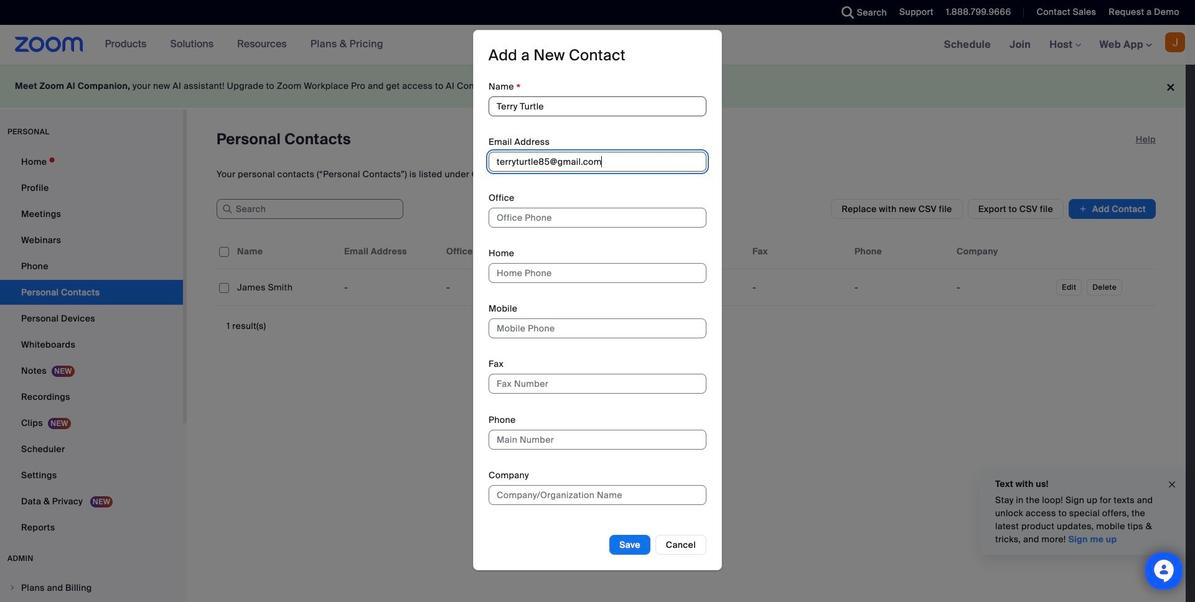 Task type: describe. For each thing, give the bounding box(es) containing it.
Search Contacts Input text field
[[217, 199, 403, 219]]

First and Last Name text field
[[489, 97, 706, 116]]

Company/Organization Name text field
[[489, 485, 706, 505]]

Mobile Phone text field
[[489, 319, 706, 339]]

2 cell from the left
[[339, 275, 441, 300]]

Office Phone text field
[[489, 208, 706, 228]]

4 cell from the left
[[543, 275, 645, 300]]

add image
[[1079, 203, 1087, 215]]

6 cell from the left
[[748, 275, 850, 300]]

product information navigation
[[96, 25, 393, 65]]

meetings navigation
[[935, 25, 1195, 65]]

5 cell from the left
[[645, 275, 748, 300]]



Task type: locate. For each thing, give the bounding box(es) containing it.
3 cell from the left
[[441, 275, 543, 300]]

7 cell from the left
[[850, 275, 952, 300]]

close image
[[1167, 478, 1177, 492]]

personal menu menu
[[0, 149, 183, 542]]

1 cell from the left
[[232, 275, 339, 300]]

dialog
[[473, 30, 722, 571]]

application
[[217, 234, 1165, 316]]

Email text field
[[489, 152, 706, 172]]

cell
[[232, 275, 339, 300], [339, 275, 441, 300], [441, 275, 543, 300], [543, 275, 645, 300], [645, 275, 748, 300], [748, 275, 850, 300], [850, 275, 952, 300], [952, 275, 1054, 300]]

Main Number text field
[[489, 430, 706, 450]]

footer
[[0, 65, 1186, 108]]

Fax Number text field
[[489, 374, 706, 394]]

Home Phone text field
[[489, 263, 706, 283]]

banner
[[0, 25, 1195, 65]]

8 cell from the left
[[952, 275, 1054, 300]]



Task type: vqa. For each thing, say whether or not it's contained in the screenshot.
Search Contacts Input text box
yes



